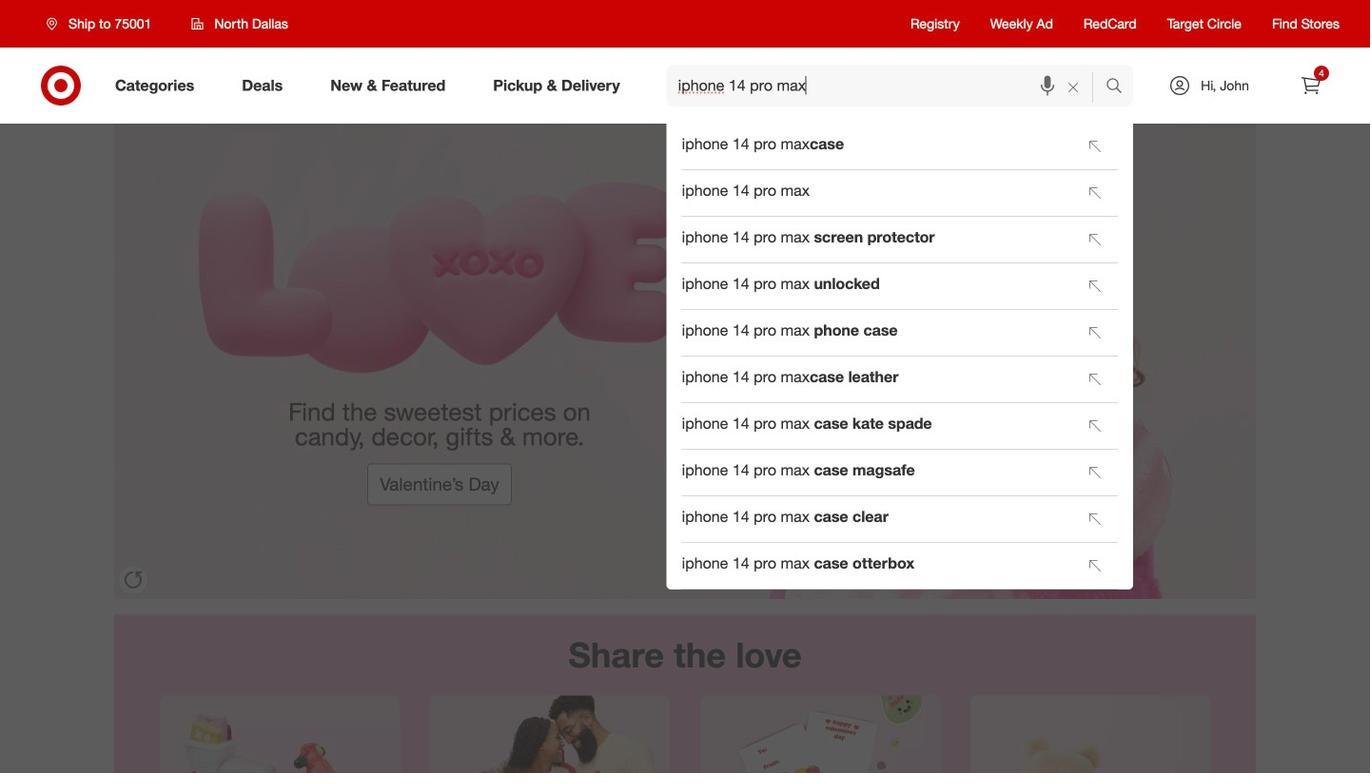 Task type: describe. For each thing, give the bounding box(es) containing it.
What can we help you find? suggestions appear below search field
[[667, 65, 1111, 107]]

love image
[[114, 124, 1256, 600]]



Task type: vqa. For each thing, say whether or not it's contained in the screenshot.
Love image
yes



